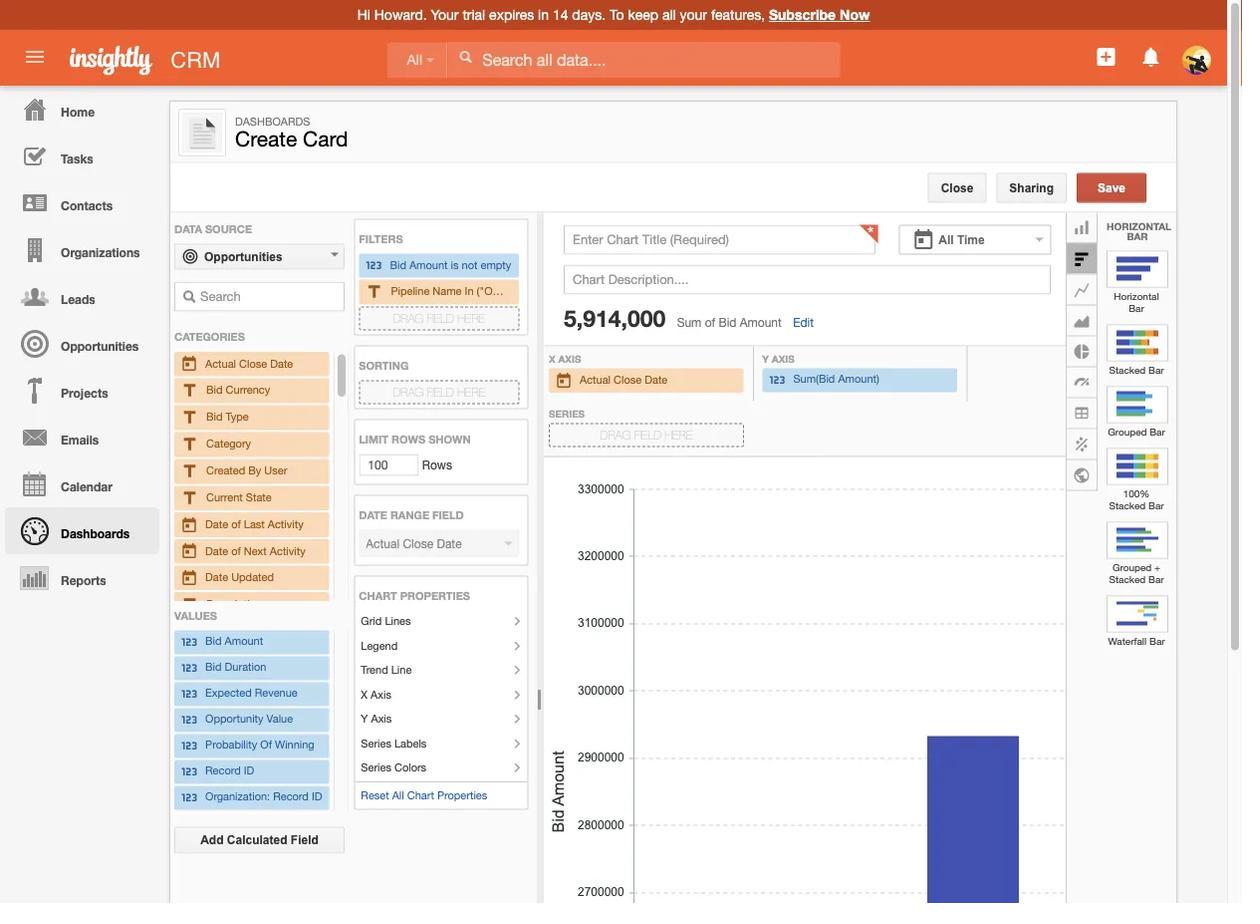 Task type: locate. For each thing, give the bounding box(es) containing it.
1 horizontal spatial id
[[312, 790, 322, 803]]

1 horizontal spatial actual
[[580, 373, 611, 386]]

probability of winning
[[205, 738, 315, 751]]

drag field here up shown
[[393, 385, 486, 399]]

grouped down stacked bar
[[1109, 426, 1148, 438]]

1 vertical spatial actual
[[580, 373, 611, 386]]

2 vertical spatial all
[[392, 788, 404, 801]]

100%
[[1124, 488, 1151, 499]]

0 vertical spatial y
[[763, 352, 770, 364]]

date up bid currency link
[[270, 356, 293, 369]]

100% stacked bar
[[1110, 488, 1165, 511]]

horizontal bar down save button
[[1107, 220, 1172, 242]]

bid for bid type
[[206, 410, 223, 423]]

Chart Description.... text field
[[564, 265, 1052, 295]]

1 horizontal spatial record
[[273, 790, 309, 803]]

0 vertical spatial stacked
[[1110, 364, 1147, 376]]

leads link
[[5, 273, 159, 320]]

grouped
[[1109, 426, 1148, 438], [1113, 562, 1153, 573]]

actual down categories
[[205, 356, 236, 369]]

actual inside rows group
[[205, 356, 236, 369]]

chart down colors
[[407, 788, 434, 801]]

1 vertical spatial horizontal bar
[[1115, 291, 1160, 314]]

1 vertical spatial grouped
[[1113, 562, 1153, 573]]

by
[[248, 463, 261, 476]]

0 vertical spatial dashboards
[[235, 115, 310, 128]]

rows group
[[170, 213, 592, 903]]

1 horizontal spatial opportunities link
[[174, 244, 345, 270]]

labels
[[395, 737, 427, 749]]

bid up the expected
[[205, 661, 222, 674]]

horizontal bar
[[1107, 220, 1172, 242], [1115, 291, 1160, 314]]

x
[[549, 352, 556, 364], [361, 688, 368, 701]]

last
[[244, 517, 265, 530]]

0 horizontal spatial y axis
[[361, 712, 392, 725]]

bid down the values
[[205, 635, 222, 648]]

1 vertical spatial y axis
[[361, 712, 392, 725]]

home
[[61, 105, 95, 119]]

bid right sum
[[719, 315, 737, 329]]

x axis down "5,914,000"
[[549, 352, 582, 364]]

1 horizontal spatial close
[[614, 373, 642, 386]]

in
[[538, 6, 549, 23]]

trial
[[463, 6, 486, 23]]

0 vertical spatial actual close date
[[205, 356, 293, 369]]

1 horizontal spatial y axis
[[763, 352, 798, 364]]

activity for date of last activity
[[268, 517, 304, 530]]

x axis down trend
[[361, 688, 392, 701]]

0 vertical spatial drag field here
[[393, 311, 486, 325]]

1 horizontal spatial actual close date link
[[555, 370, 738, 391]]

opportunities link
[[174, 244, 345, 270], [5, 320, 159, 367]]

1 vertical spatial amount
[[740, 315, 782, 329]]

organizations
[[61, 245, 140, 259]]

series labels
[[361, 737, 427, 749]]

+
[[1155, 562, 1161, 573]]

1 vertical spatial properties
[[438, 788, 488, 801]]

1 vertical spatial activity
[[270, 544, 306, 557]]

horizontal up stacked bar
[[1115, 291, 1160, 302]]

dashboards inside navigation
[[61, 526, 130, 540]]

series inside series drag field here
[[549, 407, 585, 419]]

current
[[206, 490, 243, 503]]

horizontal down save button
[[1107, 220, 1172, 232]]

amount up duration
[[225, 635, 263, 648]]

0 horizontal spatial actual close date
[[205, 356, 293, 369]]

dashboards right card image
[[235, 115, 310, 128]]

date up the date updated
[[205, 544, 228, 557]]

contacts link
[[5, 179, 159, 226]]

date up series drag field here
[[645, 373, 668, 386]]

0 vertical spatial close
[[942, 181, 974, 194]]

2 vertical spatial series
[[361, 761, 392, 774]]

bid for bid duration
[[205, 661, 222, 674]]

contacts
[[61, 198, 113, 212]]

stacked up waterfall
[[1110, 574, 1147, 585]]

waterfall bar
[[1109, 635, 1166, 647]]

of for bid
[[705, 315, 716, 329]]

notifications image
[[1140, 45, 1164, 69]]

sum(bid amount)
[[794, 373, 880, 386]]

all link
[[387, 42, 448, 78]]

actual up series drag field here
[[580, 373, 611, 386]]

1 vertical spatial drag field here
[[393, 385, 486, 399]]

id down winning
[[312, 790, 322, 803]]

2 vertical spatial here
[[665, 428, 693, 442]]

grouped left +
[[1113, 562, 1153, 573]]

stacked bar
[[1110, 364, 1165, 376]]

close up "currency"
[[239, 356, 267, 369]]

2 horizontal spatial amount
[[740, 315, 782, 329]]

date updated link
[[180, 567, 323, 588]]

close up series drag field here
[[614, 373, 642, 386]]

0 horizontal spatial close
[[239, 356, 267, 369]]

1 drag field here from the top
[[393, 311, 486, 325]]

values
[[174, 609, 217, 622]]

0 vertical spatial activity
[[268, 517, 304, 530]]

1 vertical spatial actual close date
[[580, 373, 668, 386]]

0 horizontal spatial x axis
[[361, 688, 392, 701]]

1 vertical spatial close
[[239, 356, 267, 369]]

y up series labels
[[361, 712, 368, 725]]

bid left type
[[206, 410, 223, 423]]

opportunity
[[205, 713, 264, 725]]

of inside 5,914,000 group
[[705, 315, 716, 329]]

of right sum
[[705, 315, 716, 329]]

actual close date link up "currency"
[[180, 353, 323, 374]]

all for all
[[407, 52, 423, 68]]

actual close date for x axis
[[580, 373, 668, 386]]

0 vertical spatial of
[[705, 315, 716, 329]]

organization:
[[205, 790, 270, 803]]

opportunities down source
[[204, 250, 283, 263]]

close up all time
[[942, 181, 974, 194]]

stacked up the grouped bar
[[1110, 364, 1147, 376]]

of
[[705, 315, 716, 329], [231, 517, 241, 530], [231, 544, 241, 557]]

2 vertical spatial close
[[614, 373, 642, 386]]

of left next
[[231, 544, 241, 557]]

waterfall
[[1109, 635, 1148, 647]]

pipeline name in ("opportunity pipeline") link
[[365, 282, 592, 302]]

close inside 5,914,000 group
[[614, 373, 642, 386]]

0 vertical spatial record
[[205, 764, 241, 777]]

bid currency
[[206, 383, 270, 396]]

expected revenue link
[[180, 684, 323, 704]]

0 horizontal spatial chart
[[359, 589, 397, 602]]

chart up 'grid'
[[359, 589, 397, 602]]

close for categories
[[239, 356, 267, 369]]

date range field
[[359, 508, 464, 521]]

0 vertical spatial chart
[[359, 589, 397, 602]]

Search text field
[[174, 282, 345, 311]]

actual close date inside 5,914,000 group
[[580, 373, 668, 386]]

currency
[[226, 383, 270, 396]]

description link
[[180, 594, 323, 615]]

bid amount
[[205, 635, 263, 648]]

0 vertical spatial all
[[407, 52, 423, 68]]

record down probability
[[205, 764, 241, 777]]

0 horizontal spatial actual
[[205, 356, 236, 369]]

y down "sum of bid amount"
[[763, 352, 770, 364]]

range
[[391, 508, 430, 521]]

x axis inside rows group
[[361, 688, 392, 701]]

close inside rows group
[[239, 356, 267, 369]]

1 horizontal spatial x
[[549, 352, 556, 364]]

field inside series drag field here
[[635, 428, 662, 442]]

0 vertical spatial amount
[[410, 258, 448, 271]]

close
[[942, 181, 974, 194], [239, 356, 267, 369], [614, 373, 642, 386]]

navigation
[[0, 86, 159, 601]]

opportunities link up search text field
[[174, 244, 345, 270]]

horizontal bar up stacked bar
[[1115, 291, 1160, 314]]

legend
[[361, 639, 398, 652]]

state
[[246, 490, 272, 503]]

y axis up series labels
[[361, 712, 392, 725]]

x down trend
[[361, 688, 368, 701]]

0 horizontal spatial opportunities link
[[5, 320, 159, 367]]

of left the last
[[231, 517, 241, 530]]

2 stacked from the top
[[1110, 500, 1147, 511]]

1 horizontal spatial opportunities
[[204, 250, 283, 263]]

0 horizontal spatial y
[[361, 712, 368, 725]]

field
[[427, 311, 454, 325], [427, 385, 454, 399], [635, 428, 662, 442], [433, 508, 464, 521], [291, 833, 319, 847]]

bar down +
[[1149, 574, 1165, 585]]

0 horizontal spatial all
[[392, 788, 404, 801]]

date for date updated
[[205, 570, 228, 583]]

properties
[[400, 589, 470, 602], [438, 788, 488, 801]]

hi howard. your trial expires in 14 days. to keep all your features, subscribe now
[[357, 6, 871, 23]]

1 vertical spatial opportunities
[[61, 339, 139, 353]]

drag inside series drag field here
[[601, 428, 631, 442]]

actual for x axis
[[580, 373, 611, 386]]

amount left is
[[410, 258, 448, 271]]

2 vertical spatial amount
[[225, 635, 263, 648]]

1 vertical spatial record
[[273, 790, 309, 803]]

revenue
[[255, 687, 298, 700]]

bid duration
[[205, 661, 267, 674]]

add
[[201, 833, 224, 847]]

id down probability of winning link
[[244, 764, 255, 777]]

0 horizontal spatial record
[[205, 764, 241, 777]]

stacked down 100%
[[1110, 500, 1147, 511]]

series
[[549, 407, 585, 419], [361, 737, 392, 749], [361, 761, 392, 774]]

1 vertical spatial stacked
[[1110, 500, 1147, 511]]

3 stacked from the top
[[1110, 574, 1147, 585]]

description
[[206, 597, 262, 610]]

opportunities link down "leads"
[[5, 320, 159, 367]]

0 horizontal spatial id
[[244, 764, 255, 777]]

dashboards inside dashboards create card
[[235, 115, 310, 128]]

actual close date up series drag field here
[[580, 373, 668, 386]]

subscribe
[[769, 6, 836, 23]]

amount left edit
[[740, 315, 782, 329]]

data source
[[174, 222, 252, 235]]

field inside add calculated field link
[[291, 833, 319, 847]]

1 vertical spatial series
[[361, 737, 392, 749]]

field for add calculated field
[[291, 833, 319, 847]]

2 horizontal spatial all
[[939, 233, 954, 246]]

activity
[[268, 517, 304, 530], [270, 544, 306, 557]]

field for series drag field here
[[635, 428, 662, 442]]

date inside 5,914,000 group
[[645, 373, 668, 386]]

0 vertical spatial series
[[549, 407, 585, 419]]

bid type link
[[180, 407, 323, 428]]

actual close date
[[205, 356, 293, 369], [580, 373, 668, 386]]

reset all chart properties link
[[361, 788, 488, 801]]

activity right next
[[270, 544, 306, 557]]

subscribe now link
[[769, 6, 871, 23]]

rows
[[392, 433, 426, 445], [419, 458, 452, 472]]

1 horizontal spatial dashboards
[[235, 115, 310, 128]]

0 vertical spatial y axis
[[763, 352, 798, 364]]

calculated
[[227, 833, 288, 847]]

all inside 5,914,000 group
[[939, 233, 954, 246]]

1 vertical spatial here
[[458, 385, 486, 399]]

all left time at right top
[[939, 233, 954, 246]]

1 horizontal spatial x axis
[[549, 352, 582, 364]]

opportunities up projects link
[[61, 339, 139, 353]]

1 vertical spatial of
[[231, 517, 241, 530]]

series for drag
[[549, 407, 585, 419]]

close inside button
[[942, 181, 974, 194]]

0 vertical spatial horizontal
[[1107, 220, 1172, 232]]

2 drag field here from the top
[[393, 385, 486, 399]]

0 vertical spatial opportunities link
[[174, 244, 345, 270]]

grouped for grouped bar
[[1109, 426, 1148, 438]]

0 vertical spatial x axis
[[549, 352, 582, 364]]

y axis up sum(bid
[[763, 352, 798, 364]]

2 vertical spatial of
[[231, 544, 241, 557]]

record id
[[205, 764, 255, 777]]

1 horizontal spatial chart
[[407, 788, 434, 801]]

bar down 100%
[[1149, 500, 1165, 511]]

0 horizontal spatial amount
[[225, 635, 263, 648]]

Search all data.... text field
[[448, 42, 841, 78]]

activity right the last
[[268, 517, 304, 530]]

1 vertical spatial all
[[939, 233, 954, 246]]

reports link
[[5, 554, 159, 601]]

date left range
[[359, 508, 388, 521]]

1 vertical spatial x axis
[[361, 688, 392, 701]]

0 vertical spatial horizontal bar
[[1107, 220, 1172, 242]]

1 horizontal spatial amount
[[410, 258, 448, 271]]

actual close date link up series drag field here
[[555, 370, 738, 391]]

edit
[[794, 315, 814, 329]]

0 vertical spatial properties
[[400, 589, 470, 602]]

date down current
[[205, 517, 228, 530]]

0 horizontal spatial dashboards
[[61, 526, 130, 540]]

0 vertical spatial id
[[244, 764, 255, 777]]

actual close date up "currency"
[[205, 356, 293, 369]]

actual close date inside rows group
[[205, 356, 293, 369]]

bid up pipeline
[[390, 258, 407, 271]]

create
[[235, 127, 297, 151]]

reset
[[361, 788, 389, 801]]

rows down shown
[[419, 458, 452, 472]]

line
[[391, 663, 412, 676]]

all right reset
[[392, 788, 404, 801]]

1 vertical spatial id
[[312, 790, 322, 803]]

rows up # number field at the left bottom of the page
[[392, 433, 426, 445]]

of
[[260, 738, 272, 751]]

record down 'record id' 'link' on the left of the page
[[273, 790, 309, 803]]

0 vertical spatial x
[[549, 352, 556, 364]]

all for all time
[[939, 233, 954, 246]]

1 vertical spatial x
[[361, 688, 368, 701]]

bid currency link
[[180, 380, 323, 401]]

actual close date for categories
[[205, 356, 293, 369]]

x down pipeline") at the left of the page
[[549, 352, 556, 364]]

bid up bid type
[[206, 383, 223, 396]]

bid amount is not empty link
[[365, 256, 513, 276]]

1 vertical spatial rows
[[419, 458, 452, 472]]

2 horizontal spatial close
[[942, 181, 974, 194]]

date up description at the bottom of the page
[[205, 570, 228, 583]]

1 vertical spatial opportunities link
[[5, 320, 159, 367]]

1 horizontal spatial actual close date
[[580, 373, 668, 386]]

actual inside 5,914,000 group
[[580, 373, 611, 386]]

dashboards
[[235, 115, 310, 128], [61, 526, 130, 540]]

card image
[[182, 113, 222, 153]]

0 horizontal spatial actual close date link
[[180, 353, 323, 374]]

id inside 'link'
[[244, 764, 255, 777]]

all down 'howard.'
[[407, 52, 423, 68]]

record
[[205, 764, 241, 777], [273, 790, 309, 803]]

1 vertical spatial drag
[[393, 385, 424, 399]]

drag field here down the name
[[393, 311, 486, 325]]

home link
[[5, 86, 159, 133]]

0 vertical spatial opportunities
[[204, 250, 283, 263]]

y
[[763, 352, 770, 364], [361, 712, 368, 725]]

0 horizontal spatial opportunities
[[61, 339, 139, 353]]

days.
[[573, 6, 606, 23]]

dashboards up reports 'link'
[[61, 526, 130, 540]]

bid inside 5,914,000 group
[[719, 315, 737, 329]]

1 horizontal spatial y
[[763, 352, 770, 364]]

1 vertical spatial y
[[361, 712, 368, 725]]

grouped inside grouped + stacked bar
[[1113, 562, 1153, 573]]

1 vertical spatial dashboards
[[61, 526, 130, 540]]

0 vertical spatial actual
[[205, 356, 236, 369]]

bid duration link
[[180, 658, 323, 678]]

not
[[462, 258, 478, 271]]

all
[[407, 52, 423, 68], [939, 233, 954, 246], [392, 788, 404, 801]]

x inside 5,914,000 group
[[549, 352, 556, 364]]

2 vertical spatial stacked
[[1110, 574, 1147, 585]]

y axis inside rows group
[[361, 712, 392, 725]]

0 horizontal spatial x
[[361, 688, 368, 701]]

dashboards for dashboards
[[61, 526, 130, 540]]

of for last
[[231, 517, 241, 530]]

1 horizontal spatial all
[[407, 52, 423, 68]]

date for date of last activity
[[205, 517, 228, 530]]

filters
[[359, 232, 403, 245]]

2 vertical spatial drag
[[601, 428, 631, 442]]

dashboards for dashboards create card
[[235, 115, 310, 128]]

0 vertical spatial grouped
[[1109, 426, 1148, 438]]



Task type: vqa. For each thing, say whether or not it's contained in the screenshot.
the rightmost win
no



Task type: describe. For each thing, give the bounding box(es) containing it.
add calculated field
[[201, 833, 319, 847]]

bid type
[[206, 410, 249, 423]]

expected revenue
[[205, 687, 298, 700]]

close for x axis
[[614, 373, 642, 386]]

opportunities inside navigation
[[61, 339, 139, 353]]

date of last activity
[[205, 517, 304, 530]]

tasks link
[[5, 133, 159, 179]]

date of next activity link
[[180, 541, 323, 561]]

user
[[264, 463, 287, 476]]

categories
[[174, 330, 245, 343]]

dashboards create card
[[235, 115, 348, 151]]

name
[[433, 285, 462, 298]]

opportunity value link
[[180, 710, 323, 730]]

created by user link
[[180, 460, 323, 481]]

projects
[[61, 386, 108, 400]]

grouped bar
[[1109, 426, 1166, 438]]

bar inside grouped + stacked bar
[[1149, 574, 1165, 585]]

5,914,000 group
[[544, 209, 1185, 903]]

grid
[[361, 614, 382, 627]]

1 vertical spatial horizontal
[[1115, 291, 1160, 302]]

leads
[[61, 292, 95, 306]]

features,
[[712, 6, 766, 23]]

grouped + stacked bar
[[1110, 562, 1165, 585]]

actual close date link for x axis
[[555, 370, 738, 391]]

colors
[[395, 761, 427, 774]]

# number field
[[359, 454, 419, 476]]

all time
[[939, 233, 985, 246]]

chart properties
[[359, 589, 470, 602]]

bar up 100%
[[1151, 426, 1166, 438]]

dashboards link
[[5, 507, 159, 554]]

0 vertical spatial here
[[458, 311, 486, 325]]

axis down "5,914,000"
[[559, 352, 582, 364]]

pipeline
[[391, 285, 430, 298]]

next
[[244, 544, 267, 557]]

axis down trend line
[[371, 688, 392, 701]]

calendar link
[[5, 461, 159, 507]]

your
[[431, 6, 459, 23]]

date of last activity link
[[180, 514, 323, 535]]

opportunities inside rows group
[[204, 250, 283, 263]]

pipeline name in ("opportunity pipeline")
[[391, 285, 592, 298]]

card
[[303, 127, 348, 151]]

amount for bid amount
[[225, 635, 263, 648]]

search image
[[182, 290, 196, 304]]

source
[[205, 222, 252, 235]]

activity for date of next activity
[[270, 544, 306, 557]]

series drag field here
[[549, 407, 693, 442]]

of for next
[[231, 544, 241, 557]]

actual close date link for categories
[[180, 353, 323, 374]]

all inside rows group
[[392, 788, 404, 801]]

x inside rows group
[[361, 688, 368, 701]]

bid amount link
[[180, 632, 323, 652]]

bar up stacked bar
[[1130, 303, 1145, 314]]

axis up sum(bid
[[772, 352, 795, 364]]

trend
[[361, 663, 388, 676]]

y axis inside 5,914,000 group
[[763, 352, 798, 364]]

emails
[[61, 433, 99, 447]]

winning
[[275, 738, 315, 751]]

date of next activity
[[205, 544, 306, 557]]

now
[[840, 6, 871, 23]]

axis up series labels
[[371, 712, 392, 725]]

bid for bid amount
[[205, 635, 222, 648]]

series for colors
[[361, 761, 392, 774]]

created
[[206, 463, 245, 476]]

bar right waterfall
[[1150, 635, 1166, 647]]

bid for bid currency
[[206, 383, 223, 396]]

add calculated field link
[[174, 827, 345, 854]]

bar up the grouped bar
[[1149, 364, 1165, 376]]

white image
[[459, 50, 473, 64]]

value
[[267, 713, 293, 725]]

0 vertical spatial drag
[[393, 311, 424, 325]]

hi
[[357, 6, 371, 23]]

bid amount is not empty
[[390, 258, 512, 271]]

probability
[[205, 738, 257, 751]]

actual for categories
[[205, 356, 236, 369]]

date for date range field
[[359, 508, 388, 521]]

sorting
[[359, 359, 409, 372]]

current state link
[[180, 487, 323, 508]]

date for date of next activity
[[205, 544, 228, 557]]

your
[[680, 6, 708, 23]]

sharing
[[1010, 181, 1055, 194]]

x axis inside 5,914,000 group
[[549, 352, 582, 364]]

duration
[[225, 661, 267, 674]]

tasks
[[61, 152, 93, 165]]

all
[[663, 6, 676, 23]]

projects link
[[5, 367, 159, 414]]

trend line
[[361, 663, 412, 676]]

expected
[[205, 687, 252, 700]]

amount for bid amount is not empty
[[410, 258, 448, 271]]

limit rows shown
[[359, 433, 471, 445]]

date updated
[[205, 570, 274, 583]]

emails link
[[5, 414, 159, 461]]

stacked inside 100% stacked bar
[[1110, 500, 1147, 511]]

created by user
[[206, 463, 287, 476]]

y inside 5,914,000 group
[[763, 352, 770, 364]]

field for date range field
[[433, 508, 464, 521]]

limit
[[359, 433, 389, 445]]

0 vertical spatial rows
[[392, 433, 426, 445]]

organization: record id link
[[180, 788, 323, 808]]

lines
[[385, 614, 411, 627]]

close button
[[929, 173, 987, 203]]

grouped for grouped + stacked bar
[[1113, 562, 1153, 573]]

amount inside 5,914,000 group
[[740, 315, 782, 329]]

probability of winning link
[[180, 736, 323, 756]]

navigation containing home
[[0, 86, 159, 601]]

bar down save button
[[1128, 230, 1149, 242]]

reset all chart properties
[[361, 788, 488, 801]]

("opportunity
[[477, 285, 543, 298]]

y inside rows group
[[361, 712, 368, 725]]

save
[[1098, 181, 1126, 194]]

here inside series drag field here
[[665, 428, 693, 442]]

bid for bid amount is not empty
[[390, 258, 407, 271]]

expires
[[490, 6, 535, 23]]

save button
[[1078, 173, 1147, 203]]

1 vertical spatial chart
[[407, 788, 434, 801]]

stacked inside grouped + stacked bar
[[1110, 574, 1147, 585]]

edit link
[[794, 315, 814, 330]]

sum(bid
[[794, 373, 836, 386]]

pipeline")
[[546, 285, 592, 298]]

5,914,000
[[564, 305, 666, 332]]

reports
[[61, 573, 106, 587]]

1 stacked from the top
[[1110, 364, 1147, 376]]

Enter Chart Title (Required) text field
[[564, 225, 876, 255]]

bar inside 100% stacked bar
[[1149, 500, 1165, 511]]

record inside 'link'
[[205, 764, 241, 777]]

grid lines
[[361, 614, 411, 627]]

series for labels
[[361, 737, 392, 749]]

record id link
[[180, 762, 323, 782]]



